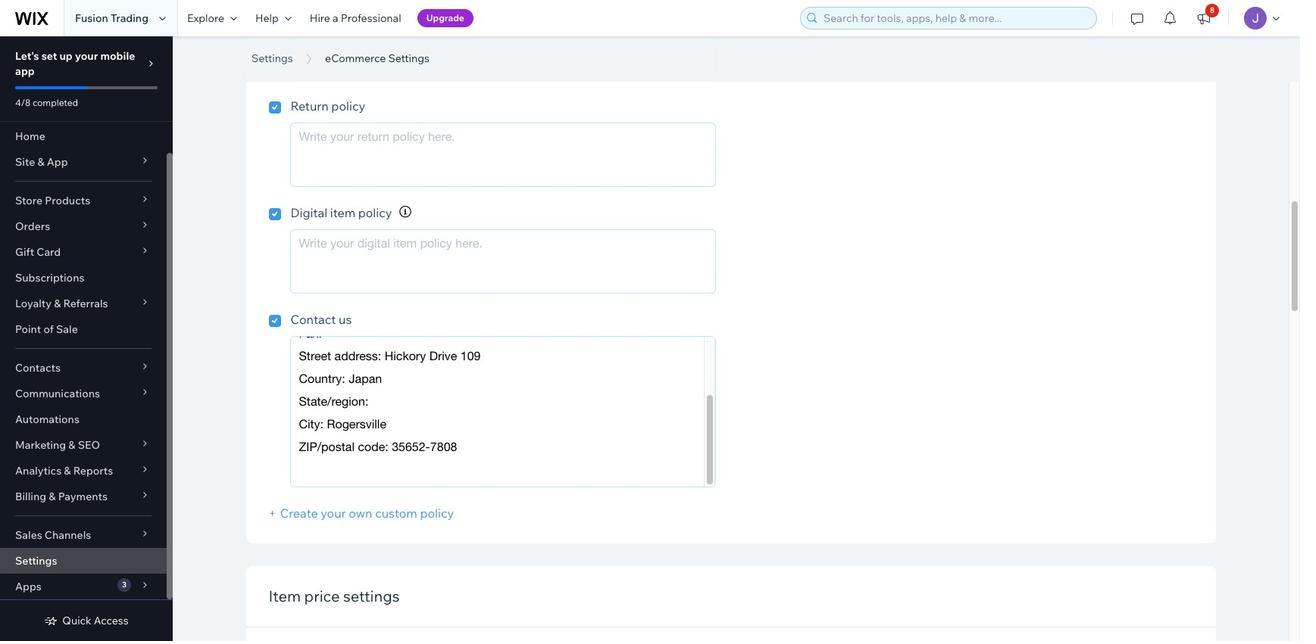 Task type: vqa. For each thing, say whether or not it's contained in the screenshot.
'Contact us'
yes



Task type: locate. For each thing, give the bounding box(es) containing it.
digital item policy
[[291, 205, 392, 221]]

site
[[15, 155, 35, 169]]

settings link down the channels
[[0, 548, 167, 574]]

settings
[[343, 587, 400, 606]]

info tooltip image
[[399, 206, 411, 218]]

loyalty & referrals button
[[0, 291, 167, 317]]

& right billing
[[49, 490, 56, 504]]

0 vertical spatial your
[[75, 49, 98, 63]]

contacts button
[[0, 355, 167, 381]]

policy
[[331, 98, 365, 114], [358, 205, 392, 221], [420, 506, 454, 521]]

item
[[330, 205, 355, 221]]

marketing & seo button
[[0, 433, 167, 458]]

site & app
[[15, 155, 68, 169]]

& inside dropdown button
[[68, 439, 75, 452]]

Write your privacy policy here. text field
[[291, 16, 716, 80]]

Search for tools, apps, help & more... field
[[819, 8, 1092, 29]]

settings link down help button
[[244, 51, 300, 66]]

access
[[94, 614, 129, 628]]

gift
[[15, 245, 34, 259]]

0 vertical spatial settings link
[[244, 51, 300, 66]]

hire a professional link
[[301, 0, 410, 36]]

custom
[[375, 506, 417, 521]]

your left own
[[321, 506, 346, 521]]

quick access
[[62, 614, 129, 628]]

policy left info tooltip icon
[[358, 205, 392, 221]]

3
[[122, 580, 127, 590]]

orders
[[15, 220, 50, 233]]

point of sale
[[15, 323, 78, 336]]

0 horizontal spatial settings link
[[0, 548, 167, 574]]

& left seo
[[68, 439, 75, 452]]

0 horizontal spatial your
[[75, 49, 98, 63]]

settings inside sidebar element
[[15, 555, 57, 568]]

automations
[[15, 413, 79, 427]]

&
[[37, 155, 44, 169], [54, 297, 61, 311], [68, 439, 75, 452], [64, 464, 71, 478], [49, 490, 56, 504]]

item
[[269, 587, 301, 606]]

products
[[45, 194, 90, 208]]

& right the 'loyalty'
[[54, 297, 61, 311]]

8
[[1210, 5, 1215, 15]]

gift card
[[15, 245, 61, 259]]

Write your return policy here. text field
[[291, 123, 716, 187]]

contact
[[291, 312, 336, 327]]

apps
[[15, 580, 41, 594]]

your
[[75, 49, 98, 63], [321, 506, 346, 521]]

own
[[349, 506, 372, 521]]

set
[[41, 49, 57, 63]]

your right up
[[75, 49, 98, 63]]

policy right return
[[331, 98, 365, 114]]

trading
[[111, 11, 148, 25]]

0 vertical spatial policy
[[331, 98, 365, 114]]

& left reports
[[64, 464, 71, 478]]

1 vertical spatial settings link
[[0, 548, 167, 574]]

home
[[15, 130, 45, 143]]

payments
[[58, 490, 108, 504]]

sales
[[15, 529, 42, 542]]

& right the site
[[37, 155, 44, 169]]

fusion
[[75, 11, 108, 25]]

None text field
[[291, 336, 716, 488]]

reports
[[73, 464, 113, 478]]

sales channels
[[15, 529, 91, 542]]

4/8
[[15, 97, 31, 108]]

point of sale link
[[0, 317, 167, 342]]

& for site
[[37, 155, 44, 169]]

settings
[[415, 33, 526, 67], [252, 52, 293, 65], [388, 52, 430, 65], [15, 555, 57, 568]]

automations link
[[0, 407, 167, 433]]

loyalty & referrals
[[15, 297, 108, 311]]

return
[[291, 98, 329, 114]]

settings link
[[244, 51, 300, 66], [0, 548, 167, 574]]

policy right 'custom'
[[420, 506, 454, 521]]

analytics & reports button
[[0, 458, 167, 484]]

store
[[15, 194, 42, 208]]

ecommerce settings
[[252, 33, 526, 67], [325, 52, 430, 65]]

card
[[37, 245, 61, 259]]

orders button
[[0, 214, 167, 239]]

referrals
[[63, 297, 108, 311]]

ecommerce
[[252, 33, 409, 67], [325, 52, 386, 65]]

1 horizontal spatial settings link
[[244, 51, 300, 66]]

1 vertical spatial your
[[321, 506, 346, 521]]

mobile
[[100, 49, 135, 63]]

& inside dropdown button
[[49, 490, 56, 504]]



Task type: describe. For each thing, give the bounding box(es) containing it.
billing & payments
[[15, 490, 108, 504]]

price
[[304, 587, 340, 606]]

digital
[[291, 205, 327, 221]]

& for marketing
[[68, 439, 75, 452]]

& for analytics
[[64, 464, 71, 478]]

& for loyalty
[[54, 297, 61, 311]]

quick
[[62, 614, 91, 628]]

create your own custom policy
[[280, 506, 454, 521]]

hire
[[310, 11, 330, 25]]

store products
[[15, 194, 90, 208]]

1 horizontal spatial your
[[321, 506, 346, 521]]

upgrade
[[426, 12, 464, 23]]

completed
[[33, 97, 78, 108]]

sidebar element
[[0, 36, 173, 642]]

upgrade button
[[417, 9, 473, 27]]

ecommerce down hire a professional link
[[325, 52, 386, 65]]

us
[[339, 312, 352, 327]]

contact us
[[291, 312, 352, 327]]

billing
[[15, 490, 46, 504]]

create
[[280, 506, 318, 521]]

4/8 completed
[[15, 97, 78, 108]]

sales channels button
[[0, 523, 167, 548]]

communications button
[[0, 381, 167, 407]]

let's
[[15, 49, 39, 63]]

a
[[333, 11, 338, 25]]

app
[[15, 64, 35, 78]]

analytics
[[15, 464, 62, 478]]

contacts
[[15, 361, 61, 375]]

1 vertical spatial policy
[[358, 205, 392, 221]]

marketing
[[15, 439, 66, 452]]

2 vertical spatial policy
[[420, 506, 454, 521]]

ecommerce down a
[[252, 33, 409, 67]]

gift card button
[[0, 239, 167, 265]]

point
[[15, 323, 41, 336]]

hire a professional
[[310, 11, 401, 25]]

& for billing
[[49, 490, 56, 504]]

explore
[[187, 11, 224, 25]]

app
[[47, 155, 68, 169]]

fusion trading
[[75, 11, 148, 25]]

8 button
[[1187, 0, 1220, 36]]

store products button
[[0, 188, 167, 214]]

home link
[[0, 123, 167, 149]]

communications
[[15, 387, 100, 401]]

let's set up your mobile app
[[15, 49, 135, 78]]

professional
[[341, 11, 401, 25]]

seo
[[78, 439, 100, 452]]

loyalty
[[15, 297, 52, 311]]

subscriptions link
[[0, 265, 167, 291]]

return policy
[[291, 98, 365, 114]]

analytics & reports
[[15, 464, 113, 478]]

of
[[44, 323, 54, 336]]

billing & payments button
[[0, 484, 167, 510]]

up
[[59, 49, 73, 63]]

channels
[[45, 529, 91, 542]]

item price settings
[[269, 587, 400, 606]]

quick access button
[[44, 614, 129, 628]]

Write your digital item policy here. text field
[[291, 230, 716, 294]]

help
[[255, 11, 279, 25]]

sale
[[56, 323, 78, 336]]

help button
[[246, 0, 301, 36]]

site & app button
[[0, 149, 167, 175]]

your inside let's set up your mobile app
[[75, 49, 98, 63]]

marketing & seo
[[15, 439, 100, 452]]

subscriptions
[[15, 271, 84, 285]]



